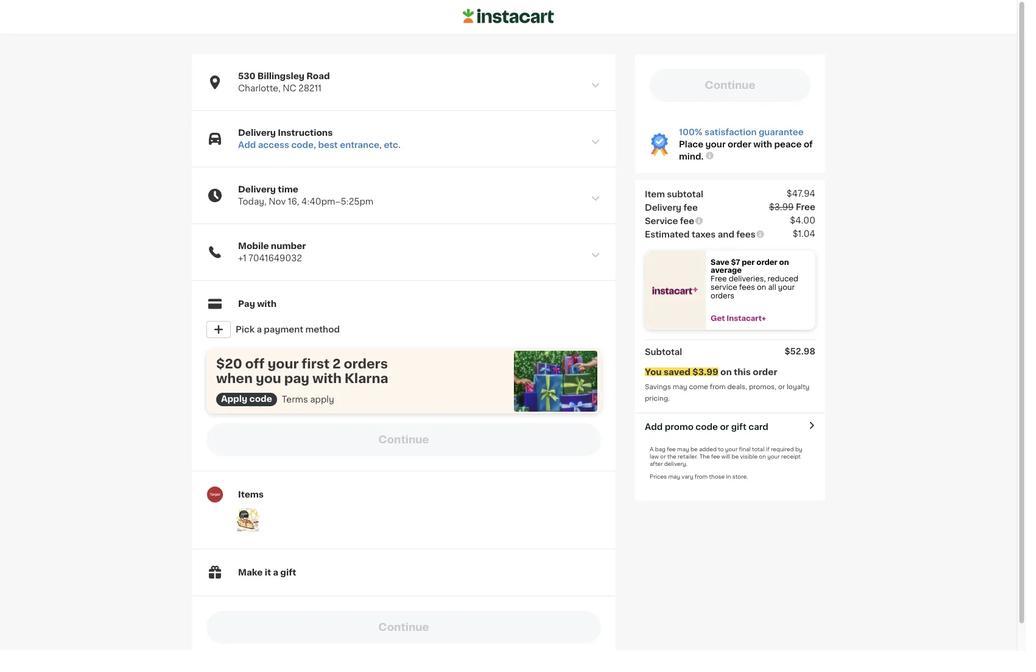 Task type: locate. For each thing, give the bounding box(es) containing it.
satisfaction
[[705, 128, 757, 137]]

prices
[[650, 474, 667, 480]]

mobile
[[238, 242, 269, 250]]

you
[[645, 368, 662, 376]]

0 horizontal spatial a
[[257, 325, 262, 334]]

530
[[238, 72, 256, 80]]

0 horizontal spatial orders
[[344, 357, 388, 370]]

0 vertical spatial $3.99
[[770, 203, 794, 211]]

1 vertical spatial be
[[732, 454, 739, 460]]

make
[[238, 569, 263, 577]]

1 horizontal spatial orders
[[711, 292, 735, 299]]

get instacart+
[[711, 315, 767, 322]]

1 vertical spatial from
[[695, 474, 708, 480]]

free
[[797, 203, 816, 211], [711, 275, 727, 282]]

100%
[[680, 128, 703, 137]]

1 horizontal spatial free
[[797, 203, 816, 211]]

fee
[[684, 203, 698, 212], [681, 217, 695, 225], [667, 447, 676, 452], [712, 454, 721, 460]]

edwards® turtle pie image
[[236, 508, 260, 533]]

estimated taxes and fees
[[645, 230, 756, 239]]

fees right the and
[[737, 230, 756, 239]]

be up retailer.
[[691, 447, 698, 452]]

when
[[216, 372, 253, 385]]

taxes
[[692, 230, 716, 239]]

a right pick
[[257, 325, 262, 334]]

add inside delivery instructions add access code, best entrance, etc.
[[238, 141, 256, 149]]

1 vertical spatial free
[[711, 275, 727, 282]]

your up will
[[726, 447, 738, 452]]

pick a payment method
[[236, 325, 340, 334]]

order
[[728, 140, 752, 149], [757, 259, 778, 266], [753, 368, 778, 376]]

or inside a bag fee may be added to your final total if required by law or the retailer. the fee will be visible on your receipt after delivery.
[[661, 454, 666, 460]]

1 horizontal spatial or
[[721, 423, 730, 431]]

delivery up the access
[[238, 129, 276, 137]]

0 horizontal spatial $3.99
[[693, 368, 719, 376]]

delivery inside delivery time today, nov 16, 4:40pm–5:25pm
[[238, 185, 276, 194]]

0 horizontal spatial add
[[238, 141, 256, 149]]

delivery up today,
[[238, 185, 276, 194]]

0 horizontal spatial code
[[250, 395, 272, 403]]

order up promos,
[[753, 368, 778, 376]]

on down total
[[760, 454, 767, 460]]

with right 'pay'
[[257, 300, 277, 308]]

with inside $20 off your first 2 orders when you pay with klarna
[[313, 372, 342, 385]]

code up added
[[696, 423, 719, 431]]

or up to
[[721, 423, 730, 431]]

today,
[[238, 197, 267, 206]]

add inside button
[[645, 423, 663, 431]]

1 horizontal spatial gift
[[732, 423, 747, 431]]

your up 'more info about 100% satisfaction guarantee' "icon"
[[706, 140, 726, 149]]

2 vertical spatial or
[[661, 454, 666, 460]]

mobile number image
[[591, 250, 602, 261]]

0 horizontal spatial free
[[711, 275, 727, 282]]

0 vertical spatial delivery
[[238, 129, 276, 137]]

delivery address image
[[591, 80, 602, 91]]

service
[[645, 217, 679, 225]]

2 vertical spatial may
[[669, 474, 681, 480]]

order right per
[[757, 259, 778, 266]]

1 vertical spatial add
[[645, 423, 663, 431]]

orders inside save $7 per order on average free deliveries, reduced service fees on all your orders
[[711, 292, 735, 299]]

gift left card
[[732, 423, 747, 431]]

28211
[[299, 84, 322, 93]]

on inside a bag fee may be added to your final total if required by law or the retailer. the fee will be visible on your receipt after delivery.
[[760, 454, 767, 460]]

2 vertical spatial with
[[313, 372, 342, 385]]

1 vertical spatial fees
[[740, 284, 756, 291]]

your down reduced
[[779, 284, 795, 291]]

0 vertical spatial order
[[728, 140, 752, 149]]

from
[[710, 384, 726, 390], [695, 474, 708, 480]]

0 horizontal spatial be
[[691, 447, 698, 452]]

4:40pm–5:25pm
[[302, 197, 374, 206]]

0 vertical spatial a
[[257, 325, 262, 334]]

0 vertical spatial with
[[754, 140, 773, 149]]

1 vertical spatial orders
[[344, 357, 388, 370]]

this
[[734, 368, 751, 376]]

delivery inside delivery instructions add access code, best entrance, etc.
[[238, 129, 276, 137]]

may down saved
[[673, 384, 688, 390]]

a right "it"
[[273, 569, 279, 577]]

on left all
[[758, 284, 767, 291]]

1 vertical spatial $3.99
[[693, 368, 719, 376]]

your up pay
[[268, 357, 299, 370]]

from down you saved $3.99 on this order
[[710, 384, 726, 390]]

free up service at the top of page
[[711, 275, 727, 282]]

order down 100% satisfaction guarantee
[[728, 140, 752, 149]]

fee up estimated taxes and fees
[[681, 217, 695, 225]]

7041649032
[[249, 254, 302, 263]]

gift
[[732, 423, 747, 431], [281, 569, 296, 577]]

on up reduced
[[780, 259, 790, 266]]

order inside save $7 per order on average free deliveries, reduced service fees on all your orders
[[757, 259, 778, 266]]

deals,
[[728, 384, 748, 390]]

place your order with peace of mind.
[[680, 140, 813, 161]]

0 vertical spatial from
[[710, 384, 726, 390]]

$3.99
[[770, 203, 794, 211], [693, 368, 719, 376]]

place
[[680, 140, 704, 149]]

you saved $3.99 on this order
[[645, 368, 778, 376]]

0 vertical spatial or
[[779, 384, 786, 390]]

1 vertical spatial may
[[678, 447, 690, 452]]

all
[[769, 284, 777, 291]]

you
[[256, 372, 281, 385]]

1 horizontal spatial a
[[273, 569, 279, 577]]

add promo code or gift card button
[[645, 421, 769, 433]]

be right will
[[732, 454, 739, 460]]

2 horizontal spatial or
[[779, 384, 786, 390]]

those
[[710, 474, 725, 480]]

your
[[706, 140, 726, 149], [779, 284, 795, 291], [268, 357, 299, 370], [726, 447, 738, 452], [768, 454, 780, 460]]

or down bag
[[661, 454, 666, 460]]

may inside savings may come from deals, promos, or loyalty pricing.
[[673, 384, 688, 390]]

code
[[250, 395, 272, 403], [696, 423, 719, 431]]

prices may vary from those in store.
[[650, 474, 749, 480]]

0 vertical spatial add
[[238, 141, 256, 149]]

delivery time today, nov 16, 4:40pm–5:25pm
[[238, 185, 374, 206]]

with
[[754, 140, 773, 149], [257, 300, 277, 308], [313, 372, 342, 385]]

free up $4.00
[[797, 203, 816, 211]]

0 vertical spatial free
[[797, 203, 816, 211]]

on
[[780, 259, 790, 266], [758, 284, 767, 291], [721, 368, 732, 376], [760, 454, 767, 460]]

$20
[[216, 357, 242, 370]]

1 horizontal spatial with
[[313, 372, 342, 385]]

100% satisfaction guarantee
[[680, 128, 804, 137]]

visible
[[741, 454, 758, 460]]

method
[[306, 325, 340, 334]]

$3.99 down $47.94
[[770, 203, 794, 211]]

or left loyalty
[[779, 384, 786, 390]]

a
[[650, 447, 654, 452]]

or inside savings may come from deals, promos, or loyalty pricing.
[[779, 384, 786, 390]]

estimated
[[645, 230, 690, 239]]

0 vertical spatial gift
[[732, 423, 747, 431]]

code down you
[[250, 395, 272, 403]]

0 horizontal spatial with
[[257, 300, 277, 308]]

orders down service at the top of page
[[711, 292, 735, 299]]

from inside savings may come from deals, promos, or loyalty pricing.
[[710, 384, 726, 390]]

on left this
[[721, 368, 732, 376]]

access
[[258, 141, 289, 149]]

may down 'delivery.'
[[669, 474, 681, 480]]

2 horizontal spatial with
[[754, 140, 773, 149]]

$3.99 up come
[[693, 368, 719, 376]]

0 vertical spatial may
[[673, 384, 688, 390]]

savings may come from deals, promos, or loyalty pricing.
[[645, 384, 812, 402]]

bag
[[656, 447, 666, 452]]

time
[[278, 185, 299, 194]]

final
[[740, 447, 751, 452]]

orders
[[711, 292, 735, 299], [344, 357, 388, 370]]

fees down deliveries, at the top right
[[740, 284, 756, 291]]

2
[[333, 357, 341, 370]]

1 horizontal spatial from
[[710, 384, 726, 390]]

a
[[257, 325, 262, 334], [273, 569, 279, 577]]

delivery up service
[[645, 203, 682, 212]]

with down 2
[[313, 372, 342, 385]]

promos,
[[750, 384, 777, 390]]

1 vertical spatial delivery
[[238, 185, 276, 194]]

fees
[[737, 230, 756, 239], [740, 284, 756, 291]]

1 vertical spatial or
[[721, 423, 730, 431]]

delivery for add
[[238, 129, 276, 137]]

530 billingsley road charlotte, nc 28211
[[238, 72, 330, 93]]

promo
[[665, 423, 694, 431]]

from right vary
[[695, 474, 708, 480]]

service
[[711, 284, 738, 291]]

with down guarantee
[[754, 140, 773, 149]]

1 horizontal spatial code
[[696, 423, 719, 431]]

may up retailer.
[[678, 447, 690, 452]]

0 horizontal spatial from
[[695, 474, 708, 480]]

0 horizontal spatial or
[[661, 454, 666, 460]]

guarantee
[[759, 128, 804, 137]]

instacart+
[[727, 315, 767, 322]]

your inside save $7 per order on average free deliveries, reduced service fees on all your orders
[[779, 284, 795, 291]]

0 vertical spatial code
[[250, 395, 272, 403]]

if
[[767, 447, 770, 452]]

0 horizontal spatial gift
[[281, 569, 296, 577]]

klarna
[[345, 372, 389, 385]]

make it a gift
[[238, 569, 296, 577]]

your down if
[[768, 454, 780, 460]]

2 vertical spatial delivery
[[645, 203, 682, 212]]

0 vertical spatial orders
[[711, 292, 735, 299]]

1 vertical spatial code
[[696, 423, 719, 431]]

fee down the subtotal
[[684, 203, 698, 212]]

1 horizontal spatial add
[[645, 423, 663, 431]]

+1
[[238, 254, 247, 263]]

savings
[[645, 384, 672, 390]]

orders up the klarna
[[344, 357, 388, 370]]

gift right "it"
[[281, 569, 296, 577]]

add up a
[[645, 423, 663, 431]]

1 vertical spatial order
[[757, 259, 778, 266]]

add left the access
[[238, 141, 256, 149]]

may for vary
[[669, 474, 681, 480]]



Task type: describe. For each thing, give the bounding box(es) containing it.
apply
[[310, 396, 334, 404]]

saved
[[664, 368, 691, 376]]

$52.98
[[785, 347, 816, 356]]

pick
[[236, 325, 255, 334]]

2 vertical spatial order
[[753, 368, 778, 376]]

apply code
[[221, 395, 272, 403]]

code inside button
[[696, 423, 719, 431]]

$3.99 free
[[770, 203, 816, 211]]

gift inside button
[[732, 423, 747, 431]]

service fee
[[645, 217, 695, 225]]

required
[[772, 447, 795, 452]]

a inside button
[[257, 325, 262, 334]]

delivery.
[[665, 461, 688, 467]]

$47.94
[[787, 189, 816, 198]]

it
[[265, 569, 271, 577]]

subtotal
[[645, 348, 683, 356]]

reduced
[[768, 275, 799, 282]]

billingsley
[[258, 72, 305, 80]]

items
[[238, 491, 264, 499]]

of
[[804, 140, 813, 149]]

charlotte,
[[238, 84, 281, 93]]

loyalty
[[787, 384, 810, 390]]

terms apply
[[282, 396, 334, 404]]

the
[[668, 454, 677, 460]]

road
[[307, 72, 330, 80]]

or inside button
[[721, 423, 730, 431]]

apply
[[221, 395, 248, 403]]

fee down to
[[712, 454, 721, 460]]

pay
[[284, 372, 310, 385]]

delivery instructions add access code, best entrance, etc.
[[238, 129, 401, 149]]

first
[[302, 357, 330, 370]]

after
[[650, 461, 663, 467]]

code,
[[292, 141, 316, 149]]

may inside a bag fee may be added to your final total if required by law or the retailer. the fee will be visible on your receipt after delivery.
[[678, 447, 690, 452]]

per
[[742, 259, 755, 266]]

card
[[749, 423, 769, 431]]

1 vertical spatial a
[[273, 569, 279, 577]]

with inside place your order with peace of mind.
[[754, 140, 773, 149]]

added
[[700, 447, 717, 452]]

free inside save $7 per order on average free deliveries, reduced service fees on all your orders
[[711, 275, 727, 282]]

1 horizontal spatial $3.99
[[770, 203, 794, 211]]

save
[[711, 259, 730, 266]]

nc
[[283, 84, 297, 93]]

pay with
[[238, 300, 277, 308]]

etc.
[[384, 141, 401, 149]]

orders inside $20 off your first 2 orders when you pay with klarna
[[344, 357, 388, 370]]

more info about 100% satisfaction guarantee image
[[705, 151, 715, 161]]

delivery time image
[[591, 193, 602, 204]]

deliveries,
[[729, 275, 766, 282]]

instructions
[[278, 129, 333, 137]]

will
[[722, 454, 731, 460]]

average
[[711, 267, 742, 274]]

$1.04
[[793, 229, 816, 238]]

best
[[318, 141, 338, 149]]

1 vertical spatial with
[[257, 300, 277, 308]]

pay
[[238, 300, 255, 308]]

pick a payment method button
[[207, 318, 602, 342]]

from for those
[[695, 474, 708, 480]]

store.
[[733, 474, 749, 480]]

receipt
[[782, 454, 801, 460]]

by
[[796, 447, 803, 452]]

16,
[[288, 197, 299, 206]]

entrance,
[[340, 141, 382, 149]]

1 horizontal spatial be
[[732, 454, 739, 460]]

pricing.
[[645, 395, 670, 402]]

your inside place your order with peace of mind.
[[706, 140, 726, 149]]

from for deals,
[[710, 384, 726, 390]]

nov
[[269, 197, 286, 206]]

total
[[753, 447, 765, 452]]

fees inside save $7 per order on average free deliveries, reduced service fees on all your orders
[[740, 284, 756, 291]]

the
[[700, 454, 710, 460]]

save $7 per order on average free deliveries, reduced service fees on all your orders
[[711, 259, 801, 299]]

may for come
[[673, 384, 688, 390]]

number
[[271, 242, 306, 250]]

order inside place your order with peace of mind.
[[728, 140, 752, 149]]

in
[[727, 474, 732, 480]]

your inside $20 off your first 2 orders when you pay with klarna
[[268, 357, 299, 370]]

0 vertical spatial fees
[[737, 230, 756, 239]]

1 vertical spatial gift
[[281, 569, 296, 577]]

home image
[[463, 7, 555, 25]]

delivery instructions image
[[591, 137, 602, 147]]

delivery for today,
[[238, 185, 276, 194]]

0 vertical spatial be
[[691, 447, 698, 452]]

add promo code or gift card
[[645, 423, 769, 431]]

item
[[645, 190, 665, 198]]

and
[[718, 230, 735, 239]]

mobile number +1 7041649032
[[238, 242, 306, 263]]

get
[[711, 315, 725, 322]]

subtotal
[[668, 190, 704, 198]]

law
[[650, 454, 659, 460]]

come
[[690, 384, 709, 390]]

peace
[[775, 140, 802, 149]]

to
[[719, 447, 724, 452]]

fee up the
[[667, 447, 676, 452]]

$4.00
[[791, 216, 816, 225]]

delivery fee
[[645, 203, 698, 212]]

off
[[245, 357, 265, 370]]

mind.
[[680, 152, 704, 161]]



Task type: vqa. For each thing, say whether or not it's contained in the screenshot.
the middle Delivery
yes



